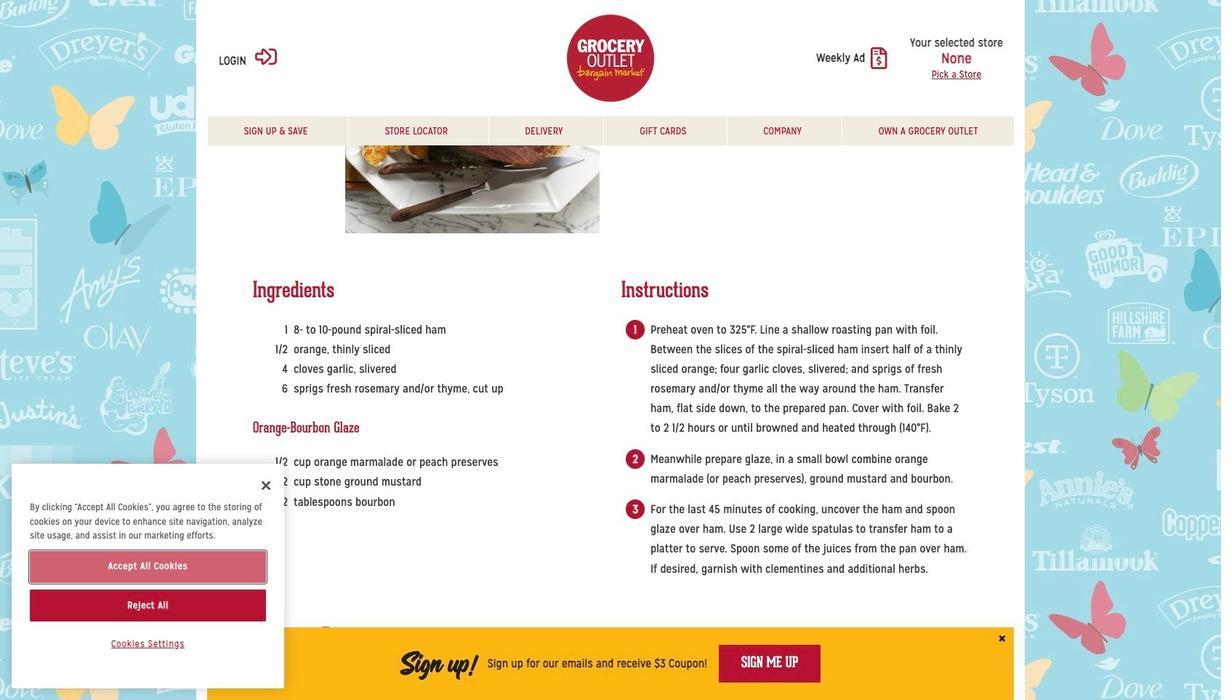 Task type: locate. For each thing, give the bounding box(es) containing it.
navigation
[[207, 116, 1014, 145]]

sign in alt image
[[255, 46, 277, 67]]



Task type: describe. For each thing, give the bounding box(es) containing it.
grocery outlet image
[[567, 15, 654, 102]]

file invoice dollar image
[[871, 47, 888, 69]]



